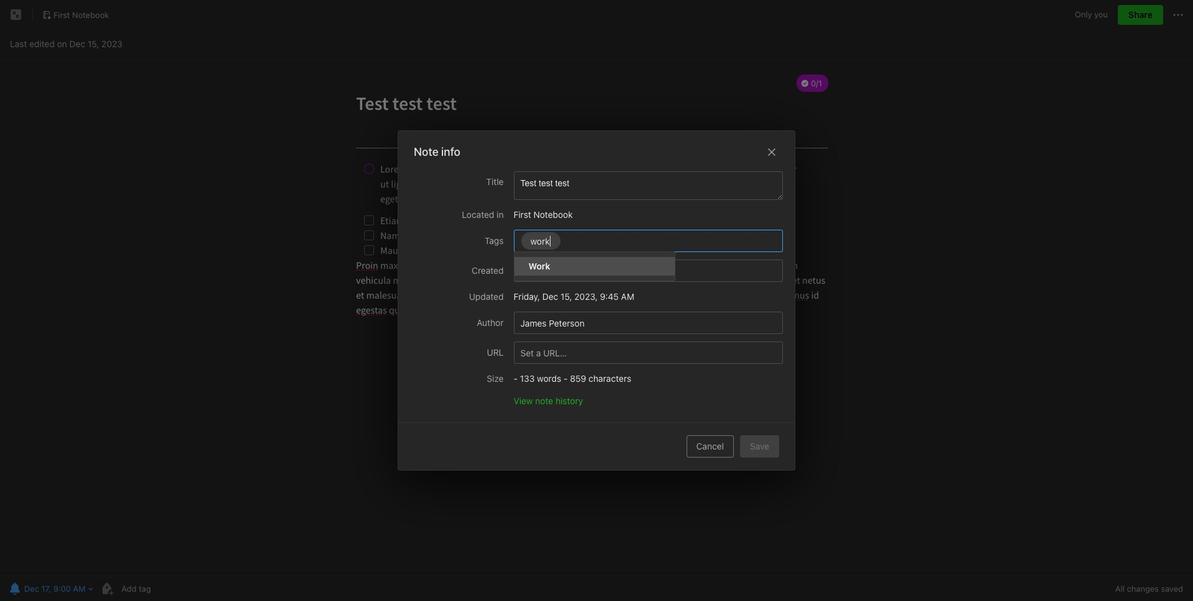 Task type: vqa. For each thing, say whether or not it's contained in the screenshot.
Font Color icon
no



Task type: locate. For each thing, give the bounding box(es) containing it.
tags
[[485, 236, 504, 246]]

created
[[472, 265, 504, 276]]

859
[[570, 374, 586, 384]]

0 horizontal spatial dec
[[69, 38, 85, 49]]

1 horizontal spatial dec
[[543, 292, 558, 302]]

dec right friday,
[[543, 292, 558, 302]]

work
[[529, 261, 550, 272]]

Note Editor text field
[[0, 60, 1193, 576]]

Set a URL… text field
[[519, 342, 778, 364]]

saved
[[1161, 584, 1183, 594]]

1 vertical spatial 15,
[[561, 292, 572, 302]]

0 vertical spatial 15,
[[88, 38, 99, 49]]

1 horizontal spatial 15,
[[561, 292, 572, 302]]

1 horizontal spatial -
[[564, 374, 568, 384]]

note window element
[[0, 0, 1193, 602]]

15, left 2023
[[88, 38, 99, 49]]

-
[[514, 374, 518, 384], [564, 374, 568, 384]]

1 vertical spatial notebook
[[534, 209, 573, 220]]

0 horizontal spatial -
[[514, 374, 518, 384]]

changes
[[1127, 584, 1159, 594]]

- 133 words - 859 characters
[[514, 374, 631, 384]]

0 vertical spatial first notebook
[[53, 10, 109, 20]]

2 - from the left
[[564, 374, 568, 384]]

located
[[462, 209, 494, 220]]

friday,
[[514, 292, 540, 302]]

first
[[53, 10, 70, 20], [514, 209, 531, 220]]

Set an Author… text field
[[519, 313, 778, 334]]

cancel button
[[687, 436, 734, 458]]

on
[[57, 38, 67, 49]]

- left 859
[[564, 374, 568, 384]]

first notebook up last edited on dec 15, 2023
[[53, 10, 109, 20]]

in
[[497, 209, 504, 220]]

15, left 2023,
[[561, 292, 572, 302]]

note
[[414, 145, 439, 158]]

edited
[[29, 38, 55, 49]]

first up on
[[53, 10, 70, 20]]

1 horizontal spatial first notebook
[[514, 209, 573, 220]]

updated
[[469, 292, 504, 302]]

notebook up 2023
[[72, 10, 109, 20]]

Untitled text field
[[519, 177, 783, 200]]

last
[[10, 38, 27, 49]]

tooltip
[[1121, 30, 1191, 54]]

1 horizontal spatial first
[[514, 209, 531, 220]]

dec
[[69, 38, 85, 49], [543, 292, 558, 302]]

view note history button
[[514, 394, 583, 407]]

0 horizontal spatial first
[[53, 10, 70, 20]]

0 vertical spatial dec
[[69, 38, 85, 49]]

1 vertical spatial first notebook
[[514, 209, 573, 220]]

0 horizontal spatial 15,
[[88, 38, 99, 49]]

only you
[[1075, 9, 1108, 19]]

2023
[[101, 38, 122, 49]]

first notebook up add tag field
[[514, 209, 573, 220]]

first notebook
[[53, 10, 109, 20], [514, 209, 573, 220]]

0 vertical spatial notebook
[[72, 10, 109, 20]]

15, inside note window element
[[88, 38, 99, 49]]

notebook
[[72, 10, 109, 20], [534, 209, 573, 220]]

dec inside friday, dec 15, 2023, 9:45 am button
[[543, 292, 558, 302]]

view
[[514, 396, 533, 407]]

15,
[[88, 38, 99, 49], [561, 292, 572, 302]]

info
[[441, 145, 461, 158]]

note
[[535, 396, 553, 407]]

dec right on
[[69, 38, 85, 49]]

Created field
[[514, 260, 783, 282]]

first inside button
[[53, 10, 70, 20]]

0 horizontal spatial first notebook
[[53, 10, 109, 20]]

133
[[520, 374, 535, 384]]

- left 133
[[514, 374, 518, 384]]

0 vertical spatial first
[[53, 10, 70, 20]]

1 vertical spatial dec
[[543, 292, 558, 302]]

15, inside button
[[561, 292, 572, 302]]

first notebook inside button
[[53, 10, 109, 20]]

Add tag field
[[529, 235, 552, 247]]

0 horizontal spatial notebook
[[72, 10, 109, 20]]

add tag image
[[99, 582, 114, 597]]

first right in
[[514, 209, 531, 220]]

notebook up add tag field
[[534, 209, 573, 220]]



Task type: describe. For each thing, give the bounding box(es) containing it.
save
[[750, 441, 770, 452]]

all changes saved
[[1116, 584, 1183, 594]]

cancel
[[696, 441, 724, 452]]

last edited on dec 15, 2023
[[10, 38, 122, 49]]

view note history
[[514, 396, 583, 407]]

history
[[556, 396, 583, 407]]

am
[[621, 292, 635, 302]]

close image
[[765, 145, 779, 160]]

only
[[1075, 9, 1092, 19]]

friday, dec 15, 2023, 9:45 am button
[[514, 290, 783, 305]]

save button
[[740, 436, 779, 458]]

author
[[477, 318, 504, 328]]

collapse note image
[[9, 7, 24, 22]]

title
[[486, 177, 504, 187]]

words
[[537, 374, 561, 384]]

friday, dec 15, 2023, 9:45 am
[[514, 292, 635, 302]]

size
[[487, 374, 504, 384]]

note info
[[414, 145, 461, 158]]

notebook inside first notebook button
[[72, 10, 109, 20]]

all
[[1116, 584, 1125, 594]]

located in
[[462, 209, 504, 220]]

url
[[487, 347, 504, 358]]

1 - from the left
[[514, 374, 518, 384]]

1 vertical spatial first
[[514, 209, 531, 220]]

share
[[1129, 9, 1153, 20]]

1 horizontal spatial notebook
[[534, 209, 573, 220]]

you
[[1095, 9, 1108, 19]]

first notebook button
[[38, 6, 113, 24]]

characters
[[589, 374, 631, 384]]

2023,
[[575, 292, 598, 302]]

dec inside note window element
[[69, 38, 85, 49]]

9:45
[[600, 292, 619, 302]]

share button
[[1118, 5, 1164, 25]]



